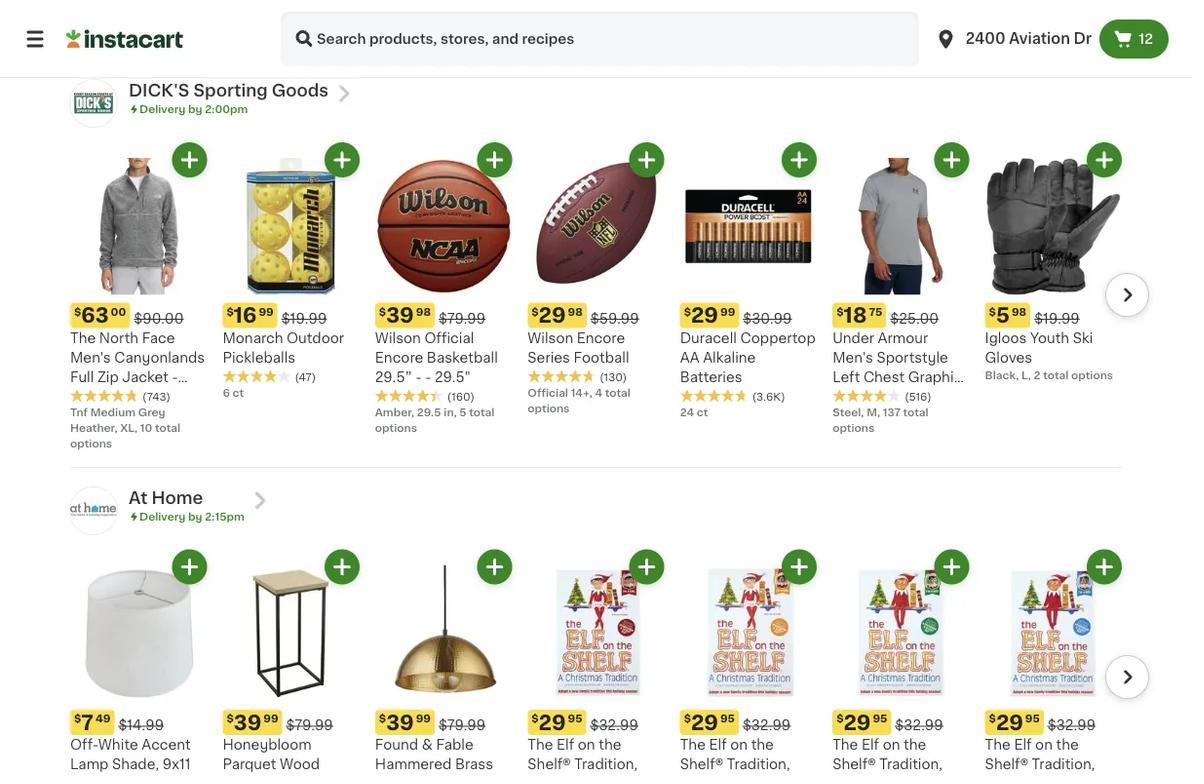 Task type: locate. For each thing, give the bounding box(es) containing it.
$18.75 original price: $25.00 element
[[833, 303, 970, 329]]

$ inside $ 39 99 $79.99 found & fable hammered bras
[[379, 714, 386, 725]]

options inside tnf medium grey heather, xl, 10 total options
[[70, 439, 112, 449]]

2 many from the left
[[547, 27, 578, 38]]

2400 aviation dr button
[[927, 12, 1100, 66]]

add image for $ 39 99
[[330, 556, 354, 580]]

accent
[[142, 739, 191, 753]]

graphic
[[909, 370, 963, 384]]

1 horizontal spatial &
[[859, 409, 870, 423]]

0 vertical spatial &
[[859, 409, 870, 423]]

2 $29.95 original price: $32.99 element from the left
[[681, 711, 818, 736]]

0 vertical spatial ct
[[233, 388, 244, 399]]

zip
[[97, 370, 119, 384]]

men's up full on the top left of page
[[70, 351, 111, 365]]

$19.99
[[282, 312, 327, 326], [1035, 312, 1081, 326]]

the
[[70, 331, 96, 345], [528, 739, 554, 753], [681, 739, 706, 753], [833, 739, 859, 753], [986, 739, 1011, 753]]

29 inside $ 29 95 $32.99 the elf on the shelf® tradition
[[844, 713, 871, 734]]

1 men's from the left
[[70, 351, 111, 365]]

1 many from the left
[[90, 27, 121, 38]]

duracell
[[681, 331, 737, 345]]

None search field
[[281, 12, 920, 66]]

0 horizontal spatial wilson
[[375, 331, 421, 345]]

add image for $ 39 98
[[483, 148, 507, 173]]

stock up the dick's
[[136, 27, 167, 38]]

3 on from the left
[[883, 739, 901, 753]]

official down $39.98 original price: $79.99 element
[[425, 331, 474, 345]]

pickleballs
[[223, 351, 296, 365]]

item carousel region containing 63
[[43, 143, 1150, 460]]

basketball
[[427, 351, 498, 365]]

wilson
[[375, 331, 421, 345], [528, 331, 574, 345]]

$ 29 99 $30.99 duracell coppertop aa alkaline batteries
[[681, 306, 816, 384]]

0 vertical spatial delivery
[[139, 104, 186, 115]]

- right the 29.5"
[[416, 370, 422, 384]]

options down steel,
[[833, 423, 875, 434]]

6
[[223, 388, 230, 399]]

0 horizontal spatial stock
[[136, 27, 167, 38]]

medium up heather
[[70, 390, 126, 404]]

2 $ 29 95 from the left
[[684, 713, 735, 734]]

1 $32.99 from the left
[[591, 719, 639, 733]]

many in stock up the dick's
[[90, 27, 167, 38]]

delivery by 2:15pm
[[139, 512, 245, 523]]

heather,
[[70, 423, 118, 434]]

0 vertical spatial grey
[[130, 390, 163, 404]]

0 vertical spatial by
[[188, 104, 202, 115]]

$16.99 original price: $19.99 element
[[223, 303, 360, 329]]

men's inside the north face men's canyonlands full zip jacket - medium grey heather
[[70, 351, 111, 365]]

delivery down at home
[[139, 512, 186, 523]]

39 for $ 39 99
[[234, 713, 262, 734]]

2 delivery from the top
[[139, 512, 186, 523]]

- down canyonlands
[[172, 370, 178, 384]]

on
[[578, 739, 596, 753], [731, 739, 748, 753], [883, 739, 901, 753], [1036, 739, 1053, 753]]

by down "home"
[[188, 512, 202, 523]]

hammered
[[375, 758, 452, 772]]

1 horizontal spatial $39.99 original price: $79.99 element
[[375, 711, 512, 736]]

3 $32.99 from the left
[[896, 719, 944, 733]]

medium inside the north face men's canyonlands full zip jacket - medium grey heather
[[70, 390, 126, 404]]

95
[[568, 714, 583, 725], [721, 714, 735, 725], [873, 714, 888, 725], [1026, 714, 1040, 725]]

1 delivery from the top
[[139, 104, 186, 115]]

total inside the steel, m, 137 total options
[[904, 408, 929, 418]]

medium up xl,
[[91, 408, 136, 418]]

98 up wilson encore series football at the top of the page
[[568, 307, 583, 317]]

3 shelf® from the left
[[833, 758, 876, 772]]

item carousel region for at home
[[43, 550, 1150, 775]]

item carousel region containing 7
[[43, 550, 1150, 775]]

total inside igloos youth ski gloves black, l, 2 total options
[[1044, 370, 1069, 381]]

$ inside $ 18 75
[[837, 307, 844, 317]]

2 men's from the left
[[833, 351, 874, 365]]

add image for $ 7 49
[[177, 556, 202, 580]]

total down (160)
[[469, 408, 495, 418]]

1 $29.95 original price: $32.99 element from the left
[[528, 711, 665, 736]]

goods
[[272, 83, 329, 99]]

1 horizontal spatial many
[[547, 27, 578, 38]]

2 item carousel region from the top
[[43, 550, 1150, 775]]

2 horizontal spatial 98
[[1012, 307, 1027, 317]]

99 inside $ 29 99 $30.99 duracell coppertop aa alkaline batteries
[[721, 307, 736, 317]]

18
[[844, 306, 868, 326]]

1 horizontal spatial wilson
[[528, 331, 574, 345]]

1 on from the left
[[578, 739, 596, 753]]

encore up football
[[577, 331, 625, 345]]

options down the ski
[[1072, 370, 1114, 381]]

honeybloom parquet woo
[[223, 739, 320, 775]]

1 horizontal spatial 98
[[568, 307, 583, 317]]

3 the from the left
[[904, 739, 927, 753]]

the inside the north face men's canyonlands full zip jacket - medium grey heather
[[70, 331, 96, 345]]

medium
[[70, 390, 126, 404], [91, 408, 136, 418]]

1 vertical spatial encore
[[375, 351, 424, 365]]

1 vertical spatial by
[[188, 512, 202, 523]]

0 horizontal spatial 5
[[460, 408, 467, 418]]

0 horizontal spatial 98
[[416, 307, 431, 317]]

ct right the 6
[[233, 388, 244, 399]]

1 horizontal spatial in
[[581, 27, 591, 38]]

many up dick's sporting goods image
[[90, 27, 121, 38]]

99 for $ 16 99 $19.99 monarch outdoor pickleballs
[[259, 307, 274, 317]]

98
[[416, 307, 431, 317], [568, 307, 583, 317], [1012, 307, 1027, 317]]

in,
[[444, 408, 457, 418]]

-
[[172, 370, 178, 384], [416, 370, 422, 384], [425, 370, 431, 384]]

0 horizontal spatial official
[[425, 331, 474, 345]]

add image for $ 18 75
[[940, 148, 965, 173]]

0 vertical spatial item carousel region
[[43, 143, 1150, 460]]

0 vertical spatial encore
[[577, 331, 625, 345]]

99 inside $ 39 99 $79.99 found & fable hammered bras
[[416, 714, 431, 725]]

0 horizontal spatial the elf on the shelf® tradition
[[528, 739, 655, 775]]

add image
[[483, 148, 507, 173], [788, 148, 812, 173], [940, 148, 965, 173], [177, 556, 202, 580], [330, 556, 354, 580], [1093, 556, 1117, 580]]

4
[[596, 388, 603, 399]]

2 98 from the left
[[568, 307, 583, 317]]

ct inside product group
[[233, 388, 244, 399]]

dick's sporting goods
[[129, 83, 329, 99]]

2 horizontal spatial $ 29 95
[[990, 713, 1040, 734]]

off-white accent lamp shade, 9x11
[[70, 739, 191, 772]]

0 horizontal spatial &
[[422, 739, 433, 753]]

2 shelf® from the left
[[681, 758, 724, 772]]

0 horizontal spatial ct
[[233, 388, 244, 399]]

99 up honeybloom at bottom
[[264, 714, 279, 725]]

official inside official 14+, 4 total options
[[528, 388, 569, 399]]

$79.99 inside $ 39 99 $79.99 found & fable hammered bras
[[439, 719, 486, 733]]

39 inside $ 39 99 $79.99 found & fable hammered bras
[[386, 713, 414, 734]]

(130)
[[600, 372, 627, 383]]

total right 10
[[155, 423, 181, 434]]

98 for 39
[[416, 307, 431, 317]]

$19.99 up youth
[[1035, 312, 1081, 326]]

2 stock from the left
[[594, 27, 624, 38]]

0 horizontal spatial men's
[[70, 351, 111, 365]]

options inside the steel, m, 137 total options
[[833, 423, 875, 434]]

1 vertical spatial 5
[[460, 408, 467, 418]]

(743)
[[142, 392, 171, 403]]

- left 29.5" at top left
[[425, 370, 431, 384]]

1 horizontal spatial men's
[[833, 351, 874, 365]]

3 the elf on the shelf® tradition from the left
[[986, 739, 1096, 775]]

1 horizontal spatial the elf on the shelf® tradition
[[681, 739, 791, 775]]

in
[[123, 27, 133, 38], [581, 27, 591, 38]]

99 for $ 39 99
[[264, 714, 279, 725]]

99 up found
[[416, 714, 431, 725]]

(47)
[[295, 372, 316, 383]]

steel,
[[833, 408, 865, 418]]

99 inside $ 16 99 $19.99 monarch outdoor pickleballs
[[259, 307, 274, 317]]

in up the dick's
[[123, 27, 133, 38]]

delivery down the dick's
[[139, 104, 186, 115]]

total right 2
[[1044, 370, 1069, 381]]

many down "0.13"
[[547, 27, 578, 38]]

1 wilson from the left
[[375, 331, 421, 345]]

1 stock from the left
[[136, 27, 167, 38]]

99 up duracell
[[721, 307, 736, 317]]

$5.98 original price: $19.99 element
[[986, 303, 1123, 329]]

98 inside $ 5 98
[[1012, 307, 1027, 317]]

official
[[425, 331, 474, 345], [528, 388, 569, 399]]

1 vertical spatial &
[[422, 739, 433, 753]]

1 vertical spatial official
[[528, 388, 569, 399]]

alkaline
[[703, 351, 756, 365]]

& inside under armour men's sportstyle left chest graphic t-shirt (regular and big & tall)
[[859, 409, 870, 423]]

$39.99 original price: $79.99 element up the fable
[[375, 711, 512, 736]]

98 inside the $ 39 98
[[416, 307, 431, 317]]

coppertop
[[741, 331, 816, 345]]

$79.99 up honeybloom at bottom
[[286, 719, 333, 733]]

1 horizontal spatial stock
[[594, 27, 624, 38]]

$ 29 95 $32.99 the elf on the shelf® tradition
[[833, 713, 964, 775]]

3 elf from the left
[[862, 739, 880, 753]]

$79.99 up basketball
[[439, 312, 486, 326]]

on inside $ 29 95 $32.99 the elf on the shelf® tradition
[[883, 739, 901, 753]]

(160)
[[448, 392, 475, 403]]

1 95 from the left
[[568, 714, 583, 725]]

elf inside $ 29 95 $32.99 the elf on the shelf® tradition
[[862, 739, 880, 753]]

total inside tnf medium grey heather, xl, 10 total options
[[155, 423, 181, 434]]

the north face men's canyonlands full zip jacket - medium grey heather
[[70, 331, 205, 423]]

$ 5 98
[[990, 306, 1027, 326]]

$19.99 up "outdoor"
[[282, 312, 327, 326]]

wilson up series
[[528, 331, 574, 345]]

& up the hammered
[[422, 739, 433, 753]]

options inside amber, 29.5 in, 5 total options
[[375, 423, 417, 434]]

&
[[859, 409, 870, 423], [422, 739, 433, 753]]

t-
[[833, 390, 847, 404]]

tall)
[[873, 409, 901, 423]]

about
[[528, 8, 561, 19]]

encore up the 29.5"
[[375, 351, 424, 365]]

the for first $29.95 original price: $32.99 element
[[599, 739, 622, 753]]

1 horizontal spatial ct
[[697, 408, 709, 418]]

grey down (743) at the bottom of the page
[[138, 408, 165, 418]]

39 up honeybloom at bottom
[[234, 713, 262, 734]]

39 up wilson official encore basketball 29.5" - - 29.5" at the top
[[386, 306, 414, 326]]

99 right 16 on the top of page
[[259, 307, 274, 317]]

product group
[[70, 143, 207, 452], [223, 143, 360, 401], [375, 143, 512, 436], [528, 143, 665, 417], [681, 143, 818, 421], [833, 143, 970, 436], [986, 143, 1123, 383], [70, 550, 207, 775], [223, 550, 360, 775], [375, 550, 512, 775], [528, 550, 665, 775], [681, 550, 818, 775], [833, 550, 970, 775], [986, 550, 1123, 775]]

official left '14+,'
[[528, 388, 569, 399]]

0 horizontal spatial $19.99
[[282, 312, 327, 326]]

encore inside wilson official encore basketball 29.5" - - 29.5"
[[375, 351, 424, 365]]

1 shelf® from the left
[[528, 758, 571, 772]]

black,
[[986, 370, 1020, 381]]

5 right in,
[[460, 408, 467, 418]]

0 horizontal spatial -
[[172, 370, 178, 384]]

5 up igloos
[[997, 306, 1010, 326]]

49
[[96, 714, 111, 725]]

1 horizontal spatial -
[[416, 370, 422, 384]]

options down series
[[528, 404, 570, 414]]

(516)
[[905, 392, 932, 403]]

98 up igloos
[[1012, 307, 1027, 317]]

many in stock
[[90, 27, 167, 38], [547, 27, 624, 38]]

1 vertical spatial medium
[[91, 408, 136, 418]]

wilson inside wilson official encore basketball 29.5" - - 29.5"
[[375, 331, 421, 345]]

many in stock down the about 0.13 lb / package
[[547, 27, 624, 38]]

0 horizontal spatial encore
[[375, 351, 424, 365]]

$39.99 original price: $79.99 element
[[223, 711, 360, 736], [375, 711, 512, 736]]

grey down jacket
[[130, 390, 163, 404]]

0 horizontal spatial many
[[90, 27, 121, 38]]

$ inside $ 39 99
[[227, 714, 234, 725]]

tnf
[[70, 408, 88, 418]]

item carousel region
[[43, 143, 1150, 460], [43, 550, 1150, 775]]

$79.99 for $ 39 98
[[439, 312, 486, 326]]

98 for 29
[[568, 307, 583, 317]]

wilson for 29
[[528, 331, 574, 345]]

4 $32.99 from the left
[[1048, 719, 1096, 733]]

1 horizontal spatial encore
[[577, 331, 625, 345]]

1 the from the left
[[599, 739, 622, 753]]

off-
[[70, 739, 98, 753]]

$32.99
[[591, 719, 639, 733], [743, 719, 791, 733], [896, 719, 944, 733], [1048, 719, 1096, 733]]

honeybloom
[[223, 739, 312, 753]]

14+,
[[571, 388, 593, 399]]

igloos
[[986, 331, 1027, 345]]

options
[[1072, 370, 1114, 381], [528, 404, 570, 414], [375, 423, 417, 434], [833, 423, 875, 434], [70, 439, 112, 449]]

1 horizontal spatial $19.99
[[1035, 312, 1081, 326]]

by for 16
[[188, 104, 202, 115]]

2 the from the left
[[752, 739, 774, 753]]

2 $39.99 original price: $79.99 element from the left
[[375, 711, 512, 736]]

0 horizontal spatial in
[[123, 27, 133, 38]]

98 up wilson official encore basketball 29.5" - - 29.5" at the top
[[416, 307, 431, 317]]

00
[[111, 307, 126, 317]]

wilson official encore basketball 29.5" - - 29.5"
[[375, 331, 498, 384]]

3 - from the left
[[425, 370, 431, 384]]

1 vertical spatial delivery
[[139, 512, 186, 523]]

2 $32.99 from the left
[[743, 719, 791, 733]]

shelf®
[[528, 758, 571, 772], [681, 758, 724, 772], [833, 758, 876, 772], [986, 758, 1029, 772]]

$19.99 inside $ 16 99 $19.99 monarch outdoor pickleballs
[[282, 312, 327, 326]]

by
[[188, 104, 202, 115], [188, 512, 202, 523]]

2 elf from the left
[[710, 739, 727, 753]]

1 vertical spatial item carousel region
[[43, 550, 1150, 775]]

men's
[[70, 351, 111, 365], [833, 351, 874, 365]]

0 horizontal spatial $39.99 original price: $79.99 element
[[223, 711, 360, 736]]

full
[[70, 370, 94, 384]]

1 horizontal spatial 5
[[997, 306, 1010, 326]]

0 vertical spatial official
[[425, 331, 474, 345]]

0 horizontal spatial many in stock
[[90, 27, 167, 38]]

wilson inside wilson encore series football
[[528, 331, 574, 345]]

2 horizontal spatial -
[[425, 370, 431, 384]]

0 horizontal spatial $ 29 95
[[532, 713, 583, 734]]

98 inside '$ 29 98'
[[568, 307, 583, 317]]

1 horizontal spatial $ 29 95
[[684, 713, 735, 734]]

parquet
[[223, 758, 276, 772]]

instacart logo image
[[66, 27, 183, 51]]

medium inside tnf medium grey heather, xl, 10 total options
[[91, 408, 136, 418]]

1 $ 29 95 from the left
[[532, 713, 583, 734]]

total down (516)
[[904, 408, 929, 418]]

the for 3rd $29.95 original price: $32.99 element from right
[[752, 739, 774, 753]]

under
[[833, 331, 875, 345]]

$39.98 original price: $79.99 element
[[375, 303, 512, 329]]

1 horizontal spatial many in stock
[[547, 27, 624, 38]]

1 $19.99 from the left
[[282, 312, 327, 326]]

product group containing 5
[[986, 143, 1123, 383]]

$29.95 original price: $32.99 element
[[528, 711, 665, 736], [681, 711, 818, 736], [833, 711, 970, 736], [986, 711, 1123, 736]]

1 - from the left
[[172, 370, 178, 384]]

137
[[883, 408, 901, 418]]

1 98 from the left
[[416, 307, 431, 317]]

2400 aviation dr button
[[935, 12, 1093, 66]]

$39.99 original price: $79.99 element up honeybloom at bottom
[[223, 711, 360, 736]]

by left 2:00pm
[[188, 104, 202, 115]]

39
[[386, 306, 414, 326], [234, 713, 262, 734], [386, 713, 414, 734]]

official 14+, 4 total options
[[528, 388, 631, 414]]

xl,
[[120, 423, 138, 434]]

/
[[600, 8, 604, 19]]

armour
[[878, 331, 929, 345]]

2 $19.99 from the left
[[1035, 312, 1081, 326]]

$25.00
[[891, 312, 939, 326]]

grey
[[130, 390, 163, 404], [138, 408, 165, 418]]

1 vertical spatial grey
[[138, 408, 165, 418]]

2 horizontal spatial the elf on the shelf® tradition
[[986, 739, 1096, 775]]

1 horizontal spatial official
[[528, 388, 569, 399]]

wilson down the $ 39 98
[[375, 331, 421, 345]]

amber, 29.5 in, 5 total options
[[375, 408, 495, 434]]

ct right 24
[[697, 408, 709, 418]]

3 95 from the left
[[873, 714, 888, 725]]

4 the from the left
[[1057, 739, 1080, 753]]

the elf on the shelf® tradition
[[528, 739, 655, 775], [681, 739, 791, 775], [986, 739, 1096, 775]]

99 inside $ 39 99
[[264, 714, 279, 725]]

3 98 from the left
[[1012, 307, 1027, 317]]

1 item carousel region from the top
[[43, 143, 1150, 460]]

add image
[[177, 148, 202, 173], [330, 148, 354, 173], [635, 148, 660, 173], [1093, 148, 1117, 173], [483, 556, 507, 580], [635, 556, 660, 580], [788, 556, 812, 580], [940, 556, 965, 580]]

monarch
[[223, 331, 283, 345]]

total down (130)
[[606, 388, 631, 399]]

2 by from the top
[[188, 512, 202, 523]]

2 wilson from the left
[[528, 331, 574, 345]]

1 by from the top
[[188, 104, 202, 115]]

options down heather,
[[70, 439, 112, 449]]

chest
[[864, 370, 905, 384]]

ct for 16
[[233, 388, 244, 399]]

$79.99 up the fable
[[439, 719, 486, 733]]

5
[[997, 306, 1010, 326], [460, 408, 467, 418]]

0 vertical spatial medium
[[70, 390, 126, 404]]

1 in from the left
[[123, 27, 133, 38]]

99 for $ 29 99 $30.99 duracell coppertop aa alkaline batteries
[[721, 307, 736, 317]]

men's down under
[[833, 351, 874, 365]]

1 many in stock from the left
[[90, 27, 167, 38]]

$63.00 original price: $90.00 element
[[70, 303, 207, 329]]

1 vertical spatial ct
[[697, 408, 709, 418]]

39 up found
[[386, 713, 414, 734]]

the
[[599, 739, 622, 753], [752, 739, 774, 753], [904, 739, 927, 753], [1057, 739, 1080, 753]]

options down amber,
[[375, 423, 417, 434]]

product group containing 63
[[70, 143, 207, 452]]

the inside $ 29 95 $32.99 the elf on the shelf® tradition
[[904, 739, 927, 753]]

stock down /
[[594, 27, 624, 38]]

in down the about 0.13 lb / package
[[581, 27, 591, 38]]

1 $39.99 original price: $79.99 element from the left
[[223, 711, 360, 736]]

& down shirt
[[859, 409, 870, 423]]

the inside $ 29 95 $32.99 the elf on the shelf® tradition
[[833, 739, 859, 753]]



Task type: describe. For each thing, give the bounding box(es) containing it.
& inside $ 39 99 $79.99 found & fable hammered bras
[[422, 739, 433, 753]]

4 95 from the left
[[1026, 714, 1040, 725]]

$ 29 98
[[532, 306, 583, 326]]

add image for $ 29 95
[[1093, 556, 1117, 580]]

2:15pm
[[205, 512, 245, 523]]

24 ct
[[681, 408, 709, 418]]

youth
[[1031, 331, 1070, 345]]

found
[[375, 739, 419, 753]]

4 shelf® from the left
[[986, 758, 1029, 772]]

dick's
[[129, 83, 190, 99]]

product group containing 18
[[833, 143, 970, 436]]

lamp
[[70, 758, 109, 772]]

shirt
[[847, 390, 879, 404]]

$ inside $ 63 00
[[74, 307, 81, 317]]

1 elf from the left
[[557, 739, 575, 753]]

grey inside tnf medium grey heather, xl, 10 total options
[[138, 408, 165, 418]]

$32.99 for 3rd $29.95 original price: $32.99 element from right
[[743, 719, 791, 733]]

29.5"
[[435, 370, 471, 384]]

$29.98 original price: $59.99 element
[[528, 303, 665, 329]]

5 inside amber, 29.5 in, 5 total options
[[460, 408, 467, 418]]

the for first $29.95 original price: $32.99 element from right
[[1057, 739, 1080, 753]]

gloves
[[986, 351, 1033, 365]]

l,
[[1022, 370, 1032, 381]]

$ 7 49
[[74, 713, 111, 734]]

2 95 from the left
[[721, 714, 735, 725]]

under armour men's sportstyle left chest graphic t-shirt (regular and big & tall)
[[833, 331, 970, 423]]

$29.99 original price: $30.99 element
[[681, 303, 818, 329]]

dr
[[1074, 32, 1093, 46]]

$ 39 98
[[379, 306, 431, 326]]

2 in from the left
[[581, 27, 591, 38]]

$90.00
[[134, 312, 184, 326]]

2 on from the left
[[731, 739, 748, 753]]

75
[[870, 307, 883, 317]]

series
[[528, 351, 571, 365]]

delivery for 63
[[139, 104, 186, 115]]

$ inside the $ 39 98
[[379, 307, 386, 317]]

item carousel region for dick's sporting goods
[[43, 143, 1150, 460]]

$30.99
[[744, 312, 793, 326]]

4 elf from the left
[[1015, 739, 1033, 753]]

total inside official 14+, 4 total options
[[606, 388, 631, 399]]

63
[[81, 306, 109, 326]]

options inside official 14+, 4 total options
[[528, 404, 570, 414]]

men's inside under armour men's sportstyle left chest graphic t-shirt (regular and big & tall)
[[833, 351, 874, 365]]

$32.99 for first $29.95 original price: $32.99 element
[[591, 719, 639, 733]]

options inside igloos youth ski gloves black, l, 2 total options
[[1072, 370, 1114, 381]]

and
[[944, 390, 970, 404]]

(regular
[[883, 390, 941, 404]]

$ inside $ 29 95 $32.99 the elf on the shelf® tradition
[[837, 714, 844, 725]]

3 $29.95 original price: $32.99 element from the left
[[833, 711, 970, 736]]

24
[[681, 408, 695, 418]]

0 vertical spatial 5
[[997, 306, 1010, 326]]

$ 16 99 $19.99 monarch outdoor pickleballs
[[223, 306, 344, 365]]

2 the elf on the shelf® tradition from the left
[[681, 739, 791, 775]]

wilson encore series football
[[528, 331, 630, 365]]

ski
[[1074, 331, 1094, 345]]

jacket
[[122, 370, 169, 384]]

4 $29.95 original price: $32.99 element from the left
[[986, 711, 1123, 736]]

$32.99 for first $29.95 original price: $32.99 element from right
[[1048, 719, 1096, 733]]

home
[[152, 490, 203, 507]]

$7.49 original price: $14.99 element
[[70, 711, 207, 736]]

heather
[[70, 409, 126, 423]]

$ inside $ 7 49
[[74, 714, 81, 725]]

in inside the many in stock link
[[123, 27, 133, 38]]

7
[[81, 713, 94, 734]]

99 for $ 39 99 $79.99 found & fable hammered bras
[[416, 714, 431, 725]]

product group containing 16
[[223, 143, 360, 401]]

shelf® inside $ 29 95 $32.99 the elf on the shelf® tradition
[[833, 758, 876, 772]]

2
[[1034, 370, 1041, 381]]

grey inside the north face men's canyonlands full zip jacket - medium grey heather
[[130, 390, 163, 404]]

98 for 5
[[1012, 307, 1027, 317]]

shade,
[[112, 758, 159, 772]]

total inside amber, 29.5 in, 5 total options
[[469, 408, 495, 418]]

left
[[833, 370, 861, 384]]

$ inside $ 29 99 $30.99 duracell coppertop aa alkaline batteries
[[684, 307, 692, 317]]

$14.99
[[118, 719, 164, 733]]

$ 63 00
[[74, 306, 126, 326]]

9x11
[[163, 758, 191, 772]]

lb
[[587, 8, 597, 19]]

$79.99 for $ 39 99
[[286, 719, 333, 733]]

$ inside '$ 29 98'
[[532, 307, 539, 317]]

delivery for 7
[[139, 512, 186, 523]]

igloos youth ski gloves black, l, 2 total options
[[986, 331, 1114, 381]]

aa
[[681, 351, 700, 365]]

6 ct
[[223, 388, 244, 399]]

$39.99 original price: $79.99 element for found & fable hammered bras
[[375, 711, 512, 736]]

football
[[574, 351, 630, 365]]

sporting
[[194, 83, 268, 99]]

m,
[[867, 408, 881, 418]]

29 inside $ 29 99 $30.99 duracell coppertop aa alkaline batteries
[[692, 306, 719, 326]]

$59.99
[[591, 312, 640, 326]]

12
[[1139, 32, 1154, 46]]

sportstyle
[[877, 351, 949, 365]]

wilson for 39
[[375, 331, 421, 345]]

batteries
[[681, 370, 743, 384]]

amber,
[[375, 408, 415, 418]]

aviation
[[1010, 32, 1071, 46]]

encore inside wilson encore series football
[[577, 331, 625, 345]]

product group containing 7
[[70, 550, 207, 775]]

stock inside the many in stock link
[[136, 27, 167, 38]]

at
[[129, 490, 148, 507]]

face
[[142, 331, 175, 345]]

10
[[140, 423, 152, 434]]

delivery by 2:00pm
[[139, 104, 248, 115]]

95 inside $ 29 95 $32.99 the elf on the shelf® tradition
[[873, 714, 888, 725]]

Search field
[[281, 12, 920, 66]]

$32.99 inside $ 29 95 $32.99 the elf on the shelf® tradition
[[896, 719, 944, 733]]

2 - from the left
[[416, 370, 422, 384]]

(3.6k)
[[753, 392, 786, 403]]

39 for $ 39 98
[[386, 306, 414, 326]]

0.13
[[563, 8, 585, 19]]

fable
[[437, 739, 474, 753]]

at home
[[129, 490, 203, 507]]

29.5"
[[375, 370, 412, 384]]

package
[[607, 8, 653, 19]]

4 on from the left
[[1036, 739, 1053, 753]]

2400
[[966, 32, 1006, 46]]

3 $ 29 95 from the left
[[990, 713, 1040, 734]]

$ inside $ 16 99 $19.99 monarch outdoor pickleballs
[[227, 307, 234, 317]]

by for 39
[[188, 512, 202, 523]]

$ 39 99 $79.99 found & fable hammered bras
[[375, 713, 498, 775]]

official inside wilson official encore basketball 29.5" - - 29.5"
[[425, 331, 474, 345]]

39 for $ 39 99 $79.99 found & fable hammered bras
[[386, 713, 414, 734]]

$39.99 original price: $79.99 element for honeybloom parquet woo
[[223, 711, 360, 736]]

dick's sporting goods image
[[70, 80, 117, 127]]

2 many in stock from the left
[[547, 27, 624, 38]]

at home image
[[70, 488, 117, 535]]

$ 18 75
[[837, 306, 883, 326]]

- inside the north face men's canyonlands full zip jacket - medium grey heather
[[172, 370, 178, 384]]

12 button
[[1100, 20, 1169, 59]]

ct for 29
[[697, 408, 709, 418]]

$ inside $ 5 98
[[990, 307, 997, 317]]

1 the elf on the shelf® tradition from the left
[[528, 739, 655, 775]]



Task type: vqa. For each thing, say whether or not it's contained in the screenshot.
Official 14+, 4 total options
yes



